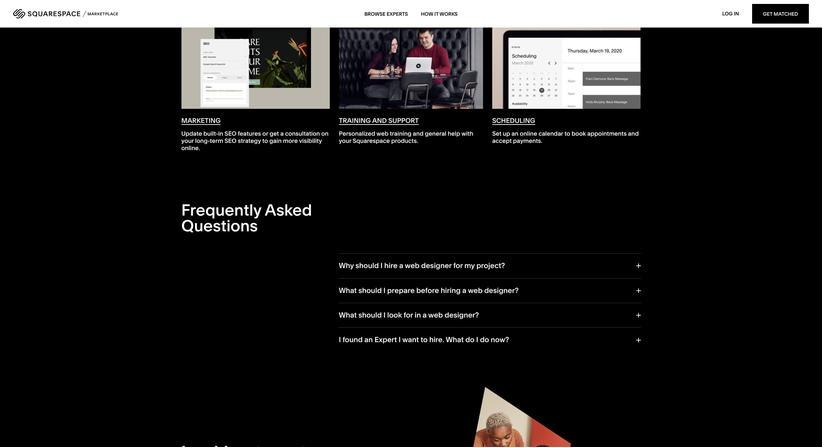 Task type: describe. For each thing, give the bounding box(es) containing it.
features
[[238, 130, 261, 138]]

it
[[435, 11, 439, 17]]

2 seo from the top
[[225, 137, 237, 145]]

should for hire
[[356, 262, 379, 271]]

what for what should i prepare before hiring a web designer?
[[339, 287, 357, 295]]

frequently
[[181, 201, 262, 220]]

squarespace marketplace image
[[13, 9, 118, 19]]

scheduling list item
[[488, 20, 641, 171]]

or
[[263, 130, 268, 138]]

get
[[763, 11, 773, 17]]

a inside update built-in seo features or get a consultation on your long-term seo strategy to gain more visibility online.
[[280, 130, 284, 138]]

questions
[[181, 216, 258, 236]]

asked
[[265, 201, 312, 220]]

log in link
[[723, 10, 739, 17]]

what should i look for in a web designer? button
[[339, 311, 641, 320]]

matched
[[774, 11, 799, 17]]

a right hire
[[399, 262, 404, 271]]

i left want
[[399, 336, 401, 345]]

up
[[503, 130, 511, 138]]

more
[[283, 137, 298, 145]]

prepare
[[387, 287, 415, 295]]

hire.
[[430, 336, 445, 345]]

designer
[[421, 262, 452, 271]]

now?
[[491, 336, 509, 345]]

on
[[322, 130, 329, 138]]

training
[[339, 117, 371, 125]]

online.
[[181, 144, 200, 152]]

what should i look for in a web designer?
[[339, 311, 479, 320]]

a inside button
[[423, 311, 427, 320]]

what for what should i look for in a web designer?
[[339, 311, 357, 320]]

help
[[448, 130, 460, 138]]

a right the hiring
[[463, 287, 467, 295]]

before
[[417, 287, 439, 295]]

scheduling link
[[493, 20, 641, 125]]

how
[[421, 11, 434, 17]]

1 seo from the top
[[225, 130, 237, 138]]

term
[[210, 137, 223, 145]]

i inside button
[[384, 311, 386, 320]]

update
[[181, 130, 202, 138]]

general
[[425, 130, 447, 138]]

web inside button
[[429, 311, 443, 320]]

your inside personalized web training and general help with your squarespace products.
[[339, 137, 352, 145]]

book
[[572, 130, 586, 138]]

calendar
[[539, 130, 564, 138]]

web right hire
[[405, 262, 420, 271]]

and inside personalized web training and general help with your squarespace products.
[[413, 130, 424, 138]]

list containing marketing
[[181, 0, 646, 171]]

my
[[465, 262, 475, 271]]

to inside update built-in seo features or get a consultation on your long-term seo strategy to gain more visibility online.
[[262, 137, 268, 145]]

update built-in seo features or get a consultation on your long-term seo strategy to gain more visibility online.
[[181, 130, 329, 152]]

built-
[[204, 130, 218, 138]]

designer? for what should i prepare before hiring a web designer?
[[485, 287, 519, 295]]

expert
[[375, 336, 397, 345]]

how it works link
[[421, 4, 458, 24]]

with
[[462, 130, 474, 138]]

to inside "button"
[[421, 336, 428, 345]]

browse
[[365, 11, 386, 17]]

hiring
[[441, 287, 461, 295]]

2 list item from the left
[[335, 0, 488, 20]]

to inside the set up an online calendar to book appointments and accept payments.
[[565, 130, 571, 138]]



Task type: vqa. For each thing, say whether or not it's contained in the screenshot.
'I found an Expert I want to hire. What do I do now?' button
yes



Task type: locate. For each thing, give the bounding box(es) containing it.
and up squarespace
[[372, 117, 387, 125]]

2 your from the left
[[339, 137, 352, 145]]

what should i prepare before hiring a web designer? button
[[339, 287, 641, 296]]

browse experts link
[[365, 4, 408, 24]]

i left now? at the right bottom of the page
[[477, 336, 479, 345]]

log in
[[723, 10, 739, 17]]

in right long-
[[218, 130, 223, 138]]

1 horizontal spatial for
[[454, 262, 463, 271]]

1 horizontal spatial do
[[480, 336, 489, 345]]

why should i hire a web designer for my project? button
[[339, 262, 641, 271]]

an
[[512, 130, 519, 138], [365, 336, 373, 345]]

an for up
[[512, 130, 519, 138]]

0 horizontal spatial for
[[404, 311, 413, 320]]

what inside what should i look for in a web designer? button
[[339, 311, 357, 320]]

0 vertical spatial an
[[512, 130, 519, 138]]

i
[[381, 262, 383, 271], [384, 287, 386, 295], [384, 311, 386, 320], [339, 336, 341, 345], [399, 336, 401, 345], [477, 336, 479, 345]]

heading
[[181, 444, 366, 448]]

designer?
[[485, 287, 519, 295], [445, 311, 479, 320]]

works
[[440, 11, 458, 17]]

experts
[[387, 11, 408, 17]]

and inside 'training and support' link
[[372, 117, 387, 125]]

set up an online calendar to book appointments and accept payments.
[[493, 130, 639, 145]]

i found an expert i want to hire. what do i do now?
[[339, 336, 509, 345]]

appointments
[[588, 130, 627, 138]]

i left hire
[[381, 262, 383, 271]]

2 do from the left
[[480, 336, 489, 345]]

i left the found
[[339, 336, 341, 345]]

what down why
[[339, 287, 357, 295]]

3 list item from the left
[[488, 0, 641, 20]]

0 vertical spatial designer?
[[485, 287, 519, 295]]

and right the appointments
[[628, 130, 639, 138]]

to
[[565, 130, 571, 138], [262, 137, 268, 145], [421, 336, 428, 345]]

personalized
[[339, 130, 375, 138]]

1 your from the left
[[181, 137, 194, 145]]

for
[[454, 262, 463, 271], [404, 311, 413, 320]]

long-
[[195, 137, 210, 145]]

get matched
[[763, 11, 799, 17]]

training and support
[[339, 117, 419, 125]]

2 vertical spatial should
[[359, 311, 382, 320]]

should left look at the left bottom of page
[[359, 311, 382, 320]]

what
[[339, 287, 357, 295], [339, 311, 357, 320], [446, 336, 464, 345]]

1 horizontal spatial designer?
[[485, 287, 519, 295]]

1 horizontal spatial to
[[421, 336, 428, 345]]

should right why
[[356, 262, 379, 271]]

designer? down project?
[[485, 287, 519, 295]]

1 do from the left
[[466, 336, 475, 345]]

should
[[356, 262, 379, 271], [359, 287, 382, 295], [359, 311, 382, 320]]

what up the found
[[339, 311, 357, 320]]

in inside button
[[415, 311, 421, 320]]

support
[[389, 117, 419, 125]]

what inside button
[[339, 287, 357, 295]]

0 horizontal spatial in
[[218, 130, 223, 138]]

should inside button
[[359, 311, 382, 320]]

payments.
[[513, 137, 543, 145]]

in
[[734, 10, 739, 17]]

1 vertical spatial designer?
[[445, 311, 479, 320]]

marketing
[[181, 117, 221, 125]]

consultation
[[285, 130, 320, 138]]

web down "training and support"
[[377, 130, 389, 138]]

your
[[181, 137, 194, 145], [339, 137, 352, 145]]

squarespace
[[353, 137, 390, 145]]

1 vertical spatial in
[[415, 311, 421, 320]]

0 horizontal spatial your
[[181, 137, 194, 145]]

1 horizontal spatial your
[[339, 137, 352, 145]]

your left long-
[[181, 137, 194, 145]]

for right look at the left bottom of page
[[404, 311, 413, 320]]

found
[[343, 336, 363, 345]]

designer? inside button
[[445, 311, 479, 320]]

to left hire.
[[421, 336, 428, 345]]

browse experts
[[365, 11, 408, 17]]

look
[[387, 311, 402, 320]]

designer? for what should i look for in a web designer?
[[445, 311, 479, 320]]

an for found
[[365, 336, 373, 345]]

should for prepare
[[359, 287, 382, 295]]

2 vertical spatial what
[[446, 336, 464, 345]]

and left general
[[413, 130, 424, 138]]

1 vertical spatial for
[[404, 311, 413, 320]]

an right the found
[[365, 336, 373, 345]]

i left prepare at the bottom of the page
[[384, 287, 386, 295]]

0 vertical spatial should
[[356, 262, 379, 271]]

0 vertical spatial what
[[339, 287, 357, 295]]

training and support list item
[[335, 20, 488, 171]]

training and support link
[[339, 20, 483, 125]]

i found an expert i want to hire. what do i do now? button
[[339, 336, 641, 345]]

do
[[466, 336, 475, 345], [480, 336, 489, 345]]

1 vertical spatial should
[[359, 287, 382, 295]]

web right the hiring
[[468, 287, 483, 295]]

web inside personalized web training and general help with your squarespace products.
[[377, 130, 389, 138]]

and inside the set up an online calendar to book appointments and accept payments.
[[628, 130, 639, 138]]

0 horizontal spatial do
[[466, 336, 475, 345]]

1 list item from the left
[[181, 0, 335, 20]]

why
[[339, 262, 354, 271]]

0 vertical spatial in
[[218, 130, 223, 138]]

to left book
[[565, 130, 571, 138]]

visibility
[[299, 137, 322, 145]]

products.
[[392, 137, 418, 145]]

1 horizontal spatial and
[[413, 130, 424, 138]]

in
[[218, 130, 223, 138], [415, 311, 421, 320]]

gain
[[270, 137, 282, 145]]

your right on at the top
[[339, 137, 352, 145]]

0 vertical spatial for
[[454, 262, 463, 271]]

marketing list item
[[181, 20, 335, 171]]

what should i prepare before hiring a web designer?
[[339, 287, 519, 295]]

2 horizontal spatial to
[[565, 130, 571, 138]]

an inside the set up an online calendar to book appointments and accept payments.
[[512, 130, 519, 138]]

i left look at the left bottom of page
[[384, 311, 386, 320]]

should for look
[[359, 311, 382, 320]]

for inside button
[[404, 311, 413, 320]]

1 vertical spatial an
[[365, 336, 373, 345]]

frequently asked questions
[[181, 201, 312, 236]]

and
[[372, 117, 387, 125], [413, 130, 424, 138], [628, 130, 639, 138]]

a up i found an expert i want to hire. what do i do now?
[[423, 311, 427, 320]]

designer? down the hiring
[[445, 311, 479, 320]]

to left "gain"
[[262, 137, 268, 145]]

2 horizontal spatial and
[[628, 130, 639, 138]]

want
[[403, 336, 419, 345]]

1 horizontal spatial in
[[415, 311, 421, 320]]

designer? inside button
[[485, 287, 519, 295]]

why should i hire a web designer for my project?
[[339, 262, 505, 271]]

in right look at the left bottom of page
[[415, 311, 421, 320]]

an inside "button"
[[365, 336, 373, 345]]

get
[[270, 130, 279, 138]]

web up hire.
[[429, 311, 443, 320]]

how it works
[[421, 11, 458, 17]]

seo
[[225, 130, 237, 138], [225, 137, 237, 145]]

strategy
[[238, 137, 261, 145]]

web
[[377, 130, 389, 138], [405, 262, 420, 271], [468, 287, 483, 295], [429, 311, 443, 320]]

in inside update built-in seo features or get a consultation on your long-term seo strategy to gain more visibility online.
[[218, 130, 223, 138]]

1 vertical spatial what
[[339, 311, 357, 320]]

log
[[723, 10, 733, 17]]

what inside 'i found an expert i want to hire. what do i do now?' "button"
[[446, 336, 464, 345]]

for left my
[[454, 262, 463, 271]]

project?
[[477, 262, 505, 271]]

online
[[520, 130, 538, 138]]

0 horizontal spatial designer?
[[445, 311, 479, 320]]

a
[[280, 130, 284, 138], [399, 262, 404, 271], [463, 287, 467, 295], [423, 311, 427, 320]]

get matched link
[[753, 4, 809, 24]]

accept
[[493, 137, 512, 145]]

personalized web training and general help with your squarespace products.
[[339, 130, 474, 145]]

0 horizontal spatial to
[[262, 137, 268, 145]]

a right get
[[280, 130, 284, 138]]

what right hire.
[[446, 336, 464, 345]]

list
[[181, 0, 646, 171]]

training
[[390, 130, 412, 138]]

1 horizontal spatial an
[[512, 130, 519, 138]]

scheduling
[[493, 117, 536, 125]]

your inside update built-in seo features or get a consultation on your long-term seo strategy to gain more visibility online.
[[181, 137, 194, 145]]

list item
[[181, 0, 335, 20], [335, 0, 488, 20], [488, 0, 641, 20]]

for inside button
[[454, 262, 463, 271]]

marketing link
[[181, 20, 330, 125]]

hire
[[385, 262, 398, 271]]

an right the up
[[512, 130, 519, 138]]

0 horizontal spatial and
[[372, 117, 387, 125]]

set
[[493, 130, 502, 138]]

0 horizontal spatial an
[[365, 336, 373, 345]]

should left prepare at the bottom of the page
[[359, 287, 382, 295]]



